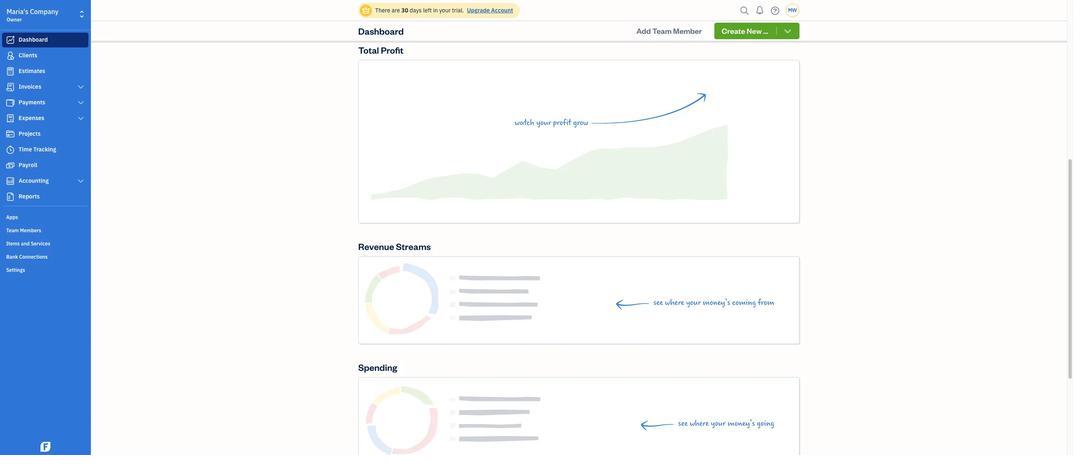 Task type: describe. For each thing, give the bounding box(es) containing it.
upgrade
[[467, 7, 490, 14]]

payments link
[[2, 95, 88, 110]]

coming
[[732, 299, 756, 308]]

money's for coming
[[703, 299, 731, 308]]

spending
[[358, 362, 397, 374]]

project image
[[5, 130, 15, 138]]

revenue streams
[[358, 241, 431, 253]]

apps
[[6, 215, 18, 221]]

estimate image
[[5, 67, 15, 76]]

…
[[764, 26, 769, 36]]

connections
[[19, 254, 48, 260]]

new
[[747, 26, 762, 36]]

time tracking
[[19, 146, 56, 153]]

expenses link
[[2, 111, 88, 126]]

dashboard link
[[2, 33, 88, 48]]

streams
[[396, 241, 431, 253]]

payroll
[[19, 162, 37, 169]]

watch
[[515, 118, 535, 128]]

members
[[20, 228, 41, 234]]

items
[[6, 241, 20, 247]]

services
[[31, 241, 50, 247]]

reports link
[[2, 190, 88, 205]]

account
[[491, 7, 513, 14]]

team inside main element
[[6, 228, 19, 234]]

accounting
[[19, 177, 49, 185]]

add
[[637, 26, 651, 36]]

total profit
[[358, 44, 404, 56]]

time
[[19, 146, 32, 153]]

tracking
[[33, 146, 56, 153]]

team members
[[6, 228, 41, 234]]

chart image
[[5, 177, 15, 186]]

dashboard inside main element
[[19, 36, 48, 43]]

expenses
[[19, 114, 44, 122]]

freshbooks image
[[39, 443, 52, 453]]

see where your money's coming from
[[654, 299, 775, 308]]

timer image
[[5, 146, 15, 154]]

left
[[423, 7, 432, 14]]

where for see where your money's coming from
[[665, 299, 684, 308]]

bank
[[6, 254, 18, 260]]

see for see where your money's coming from
[[654, 299, 663, 308]]

estimates
[[19, 67, 45, 75]]

days
[[410, 7, 422, 14]]

30
[[401, 7, 408, 14]]

chevron large down image for payments
[[77, 100, 85, 106]]

estimates link
[[2, 64, 88, 79]]

create
[[722, 26, 745, 36]]

there are 30 days left in your trial. upgrade account
[[375, 7, 513, 14]]

notifications image
[[754, 2, 767, 19]]

payments
[[19, 99, 45, 106]]

report image
[[5, 193, 15, 201]]

grow
[[573, 118, 589, 128]]

client image
[[5, 52, 15, 60]]

create new … button
[[714, 23, 800, 39]]

invoices link
[[2, 80, 88, 95]]

company
[[30, 7, 58, 16]]

trial.
[[452, 7, 464, 14]]

revenue
[[358, 241, 394, 253]]

where for see where your money's going
[[690, 420, 709, 429]]

team members link
[[2, 224, 88, 237]]

clients link
[[2, 48, 88, 63]]

add team member button
[[629, 23, 710, 39]]

and
[[21, 241, 30, 247]]

see for see where your money's going
[[678, 420, 688, 429]]



Task type: locate. For each thing, give the bounding box(es) containing it.
projects
[[19, 130, 41, 138]]

chevrondown image
[[783, 27, 793, 35]]

settings
[[6, 267, 25, 274]]

0 horizontal spatial where
[[665, 299, 684, 308]]

owner
[[7, 17, 22, 23]]

dashboard up clients
[[19, 36, 48, 43]]

upgrade account link
[[466, 7, 513, 14]]

see where your money's going
[[678, 420, 775, 429]]

0 horizontal spatial dashboard
[[19, 36, 48, 43]]

money's left coming
[[703, 299, 731, 308]]

money image
[[5, 162, 15, 170]]

reports
[[19, 193, 40, 200]]

payment image
[[5, 99, 15, 107]]

main element
[[0, 0, 112, 456]]

payroll link
[[2, 158, 88, 173]]

items and services link
[[2, 238, 88, 250]]

chevron large down image down invoices "link"
[[77, 100, 85, 106]]

invoice image
[[5, 83, 15, 91]]

accounting link
[[2, 174, 88, 189]]

total
[[358, 44, 379, 56]]

going
[[757, 420, 775, 429]]

1 vertical spatial team
[[6, 228, 19, 234]]

member
[[673, 26, 702, 36]]

money's left "going"
[[728, 420, 755, 429]]

clients
[[19, 52, 37, 59]]

0 vertical spatial money's
[[703, 299, 731, 308]]

1 vertical spatial money's
[[728, 420, 755, 429]]

dashboard up total profit
[[358, 25, 404, 37]]

search image
[[738, 4, 751, 17]]

1 horizontal spatial dashboard
[[358, 25, 404, 37]]

bank connections link
[[2, 251, 88, 263]]

your
[[439, 7, 451, 14], [537, 118, 551, 128], [686, 299, 701, 308], [711, 420, 726, 429]]

team inside button
[[653, 26, 672, 36]]

chevron large down image inside invoices "link"
[[77, 84, 85, 91]]

go to help image
[[769, 4, 782, 17]]

see
[[654, 299, 663, 308], [678, 420, 688, 429]]

maria's company owner
[[7, 7, 58, 23]]

create new …
[[722, 26, 769, 36]]

bank connections
[[6, 254, 48, 260]]

chevron large down image for accounting
[[77, 178, 85, 185]]

chevron large down image down estimates link
[[77, 84, 85, 91]]

where
[[665, 299, 684, 308], [690, 420, 709, 429]]

items and services
[[6, 241, 50, 247]]

watch your profit grow
[[515, 118, 589, 128]]

0 horizontal spatial team
[[6, 228, 19, 234]]

apps link
[[2, 211, 88, 224]]

team down apps
[[6, 228, 19, 234]]

money's for going
[[728, 420, 755, 429]]

0 vertical spatial see
[[654, 299, 663, 308]]

1 horizontal spatial team
[[653, 26, 672, 36]]

there
[[375, 7, 390, 14]]

are
[[392, 7, 400, 14]]

chevron large down image inside accounting link
[[77, 178, 85, 185]]

3 chevron large down image from the top
[[77, 115, 85, 122]]

2 chevron large down image from the top
[[77, 100, 85, 106]]

mw
[[788, 7, 797, 13]]

time tracking link
[[2, 143, 88, 157]]

4 chevron large down image from the top
[[77, 178, 85, 185]]

dashboard
[[358, 25, 404, 37], [19, 36, 48, 43]]

profit
[[381, 44, 404, 56]]

expense image
[[5, 114, 15, 123]]

settings link
[[2, 264, 88, 277]]

in
[[433, 7, 438, 14]]

0 vertical spatial where
[[665, 299, 684, 308]]

chevron large down image for invoices
[[77, 84, 85, 91]]

team right add
[[653, 26, 672, 36]]

chevron large down image up 'projects' link
[[77, 115, 85, 122]]

0 horizontal spatial see
[[654, 299, 663, 308]]

money's
[[703, 299, 731, 308], [728, 420, 755, 429]]

maria's
[[7, 7, 28, 16]]

profit
[[553, 118, 571, 128]]

projects link
[[2, 127, 88, 142]]

add team member
[[637, 26, 702, 36]]

chevron large down image for expenses
[[77, 115, 85, 122]]

chevron large down image inside payments link
[[77, 100, 85, 106]]

invoices
[[19, 83, 41, 91]]

team
[[653, 26, 672, 36], [6, 228, 19, 234]]

from
[[758, 299, 775, 308]]

1 vertical spatial where
[[690, 420, 709, 429]]

1 horizontal spatial where
[[690, 420, 709, 429]]

chevron large down image down payroll link at the top of the page
[[77, 178, 85, 185]]

0 vertical spatial team
[[653, 26, 672, 36]]

1 chevron large down image from the top
[[77, 84, 85, 91]]

1 vertical spatial see
[[678, 420, 688, 429]]

chevron large down image
[[77, 84, 85, 91], [77, 100, 85, 106], [77, 115, 85, 122], [77, 178, 85, 185]]

1 horizontal spatial see
[[678, 420, 688, 429]]

crown image
[[362, 6, 370, 15]]

dashboard image
[[5, 36, 15, 44]]

mw button
[[786, 3, 800, 17]]



Task type: vqa. For each thing, say whether or not it's contained in the screenshot.
chevron large down image associated with Accounting
yes



